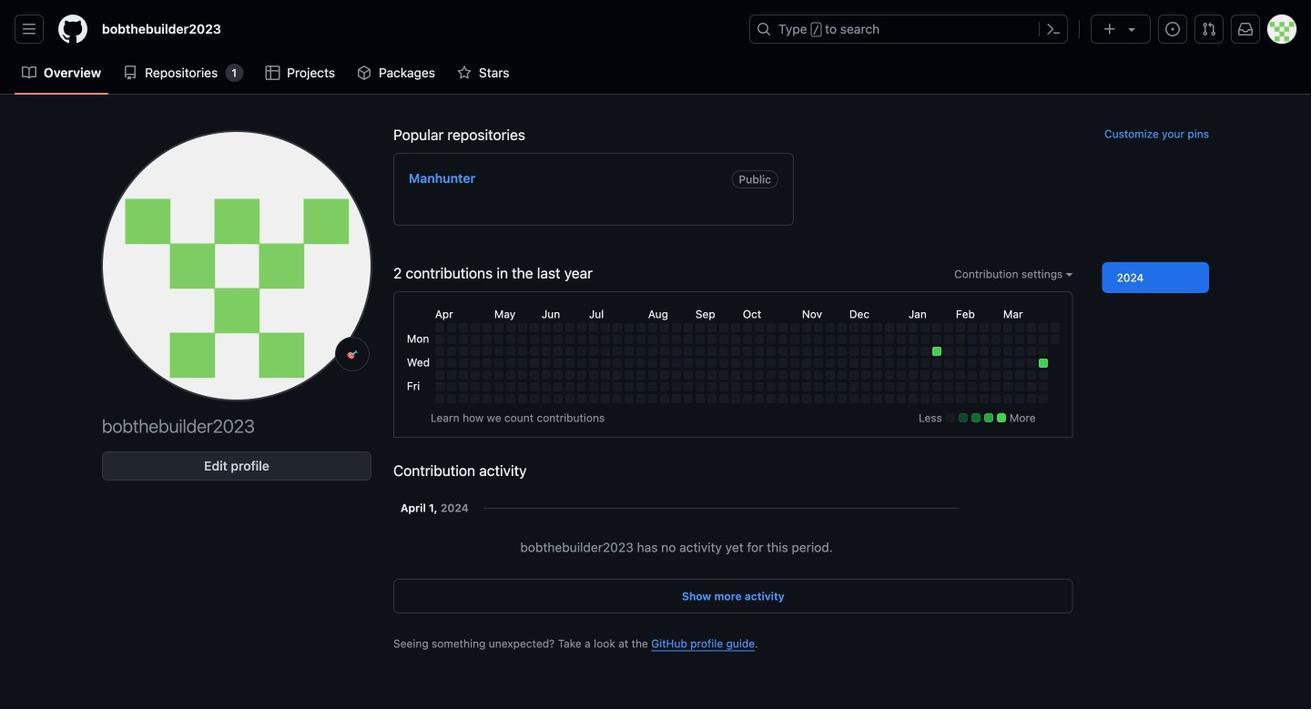 Task type: describe. For each thing, give the bounding box(es) containing it.
command palette image
[[1046, 22, 1061, 36]]

homepage image
[[58, 15, 87, 44]]

book image
[[22, 66, 36, 80]]

repo image
[[123, 66, 138, 80]]

change your avatar image
[[102, 131, 372, 401]]



Task type: locate. For each thing, give the bounding box(es) containing it.
table image
[[265, 66, 280, 80]]

notifications image
[[1239, 22, 1253, 36]]

cell
[[435, 323, 444, 332], [447, 323, 456, 332], [459, 323, 468, 332], [471, 323, 480, 332], [483, 323, 492, 332], [494, 323, 503, 332], [506, 323, 515, 332], [518, 323, 527, 332], [530, 323, 539, 332], [542, 323, 551, 332], [554, 323, 563, 332], [565, 323, 575, 332], [577, 323, 586, 332], [589, 323, 598, 332], [601, 323, 610, 332], [613, 323, 622, 332], [625, 323, 634, 332], [636, 323, 646, 332], [648, 323, 657, 332], [660, 323, 669, 332], [672, 323, 681, 332], [684, 323, 693, 332], [696, 323, 705, 332], [708, 323, 717, 332], [719, 323, 728, 332], [731, 323, 740, 332], [743, 323, 752, 332], [755, 323, 764, 332], [767, 323, 776, 332], [779, 323, 788, 332], [790, 323, 799, 332], [802, 323, 811, 332], [814, 323, 823, 332], [826, 323, 835, 332], [838, 323, 847, 332], [850, 323, 859, 332], [861, 323, 871, 332], [873, 323, 882, 332], [885, 323, 894, 332], [897, 323, 906, 332], [909, 323, 918, 332], [921, 323, 930, 332], [932, 323, 942, 332], [944, 323, 953, 332], [956, 323, 965, 332], [968, 323, 977, 332], [980, 323, 989, 332], [992, 323, 1001, 332], [1004, 323, 1013, 332], [1015, 323, 1024, 332], [1027, 323, 1036, 332], [1039, 323, 1048, 332], [1051, 323, 1060, 332], [435, 335, 444, 344], [447, 335, 456, 344], [459, 335, 468, 344], [471, 335, 480, 344], [483, 335, 492, 344], [494, 335, 503, 344], [506, 335, 515, 344], [518, 335, 527, 344], [530, 335, 539, 344], [542, 335, 551, 344], [554, 335, 563, 344], [565, 335, 575, 344], [577, 335, 586, 344], [589, 335, 598, 344], [601, 335, 610, 344], [613, 335, 622, 344], [625, 335, 634, 344], [636, 335, 646, 344], [648, 335, 657, 344], [660, 335, 669, 344], [672, 335, 681, 344], [684, 335, 693, 344], [696, 335, 705, 344], [708, 335, 717, 344], [719, 335, 728, 344], [731, 335, 740, 344], [743, 335, 752, 344], [755, 335, 764, 344], [767, 335, 776, 344], [779, 335, 788, 344], [790, 335, 799, 344], [802, 335, 811, 344], [814, 335, 823, 344], [826, 335, 835, 344], [838, 335, 847, 344], [850, 335, 859, 344], [861, 335, 871, 344], [873, 335, 882, 344], [885, 335, 894, 344], [897, 335, 906, 344], [909, 335, 918, 344], [921, 335, 930, 344], [932, 335, 942, 344], [944, 335, 953, 344], [956, 335, 965, 344], [968, 335, 977, 344], [980, 335, 989, 344], [992, 335, 1001, 344], [1004, 335, 1013, 344], [1015, 335, 1024, 344], [1027, 335, 1036, 344], [1039, 335, 1048, 344], [1051, 335, 1060, 344], [435, 347, 444, 356], [447, 347, 456, 356], [459, 347, 468, 356], [471, 347, 480, 356], [483, 347, 492, 356], [494, 347, 503, 356], [506, 347, 515, 356], [518, 347, 527, 356], [530, 347, 539, 356], [542, 347, 551, 356], [554, 347, 563, 356], [565, 347, 575, 356], [577, 347, 586, 356], [589, 347, 598, 356], [601, 347, 610, 356], [613, 347, 622, 356], [625, 347, 634, 356], [636, 347, 646, 356], [648, 347, 657, 356], [660, 347, 669, 356], [672, 347, 681, 356], [684, 347, 693, 356], [696, 347, 705, 356], [708, 347, 717, 356], [719, 347, 728, 356], [731, 347, 740, 356], [743, 347, 752, 356], [755, 347, 764, 356], [767, 347, 776, 356], [779, 347, 788, 356], [790, 347, 799, 356], [802, 347, 811, 356], [814, 347, 823, 356], [826, 347, 835, 356], [838, 347, 847, 356], [850, 347, 859, 356], [861, 347, 871, 356], [873, 347, 882, 356], [885, 347, 894, 356], [897, 347, 906, 356], [909, 347, 918, 356], [921, 347, 930, 356], [932, 347, 942, 356], [944, 347, 953, 356], [956, 347, 965, 356], [968, 347, 977, 356], [980, 347, 989, 356], [992, 347, 1001, 356], [1004, 347, 1013, 356], [1015, 347, 1024, 356], [1027, 347, 1036, 356], [1039, 347, 1048, 356], [435, 359, 444, 368], [447, 359, 456, 368], [459, 359, 468, 368], [471, 359, 480, 368], [483, 359, 492, 368], [494, 359, 503, 368], [506, 359, 515, 368], [518, 359, 527, 368], [530, 359, 539, 368], [542, 359, 551, 368], [554, 359, 563, 368], [565, 359, 575, 368], [577, 359, 586, 368], [589, 359, 598, 368], [601, 359, 610, 368], [613, 359, 622, 368], [625, 359, 634, 368], [636, 359, 646, 368], [648, 359, 657, 368], [660, 359, 669, 368], [672, 359, 681, 368], [684, 359, 693, 368], [696, 359, 705, 368], [708, 359, 717, 368], [719, 359, 728, 368], [731, 359, 740, 368], [743, 359, 752, 368], [755, 359, 764, 368], [767, 359, 776, 368], [779, 359, 788, 368], [790, 359, 799, 368], [802, 359, 811, 368], [814, 359, 823, 368], [826, 359, 835, 368], [838, 359, 847, 368], [850, 359, 859, 368], [861, 359, 871, 368], [873, 359, 882, 368], [885, 359, 894, 368], [897, 359, 906, 368], [909, 359, 918, 368], [921, 359, 930, 368], [932, 359, 942, 368], [944, 359, 953, 368], [956, 359, 965, 368], [968, 359, 977, 368], [980, 359, 989, 368], [992, 359, 1001, 368], [1004, 359, 1013, 368], [1015, 359, 1024, 368], [1027, 359, 1036, 368], [1039, 359, 1048, 368], [435, 371, 444, 380], [447, 371, 456, 380], [459, 371, 468, 380], [471, 371, 480, 380], [483, 371, 492, 380], [506, 371, 515, 380], [518, 371, 527, 380], [530, 371, 539, 380], [542, 371, 551, 380], [554, 371, 563, 380], [565, 371, 575, 380], [577, 371, 586, 380], [589, 371, 598, 380], [601, 371, 610, 380], [613, 371, 622, 380], [625, 371, 634, 380], [636, 371, 646, 380], [648, 371, 657, 380], [660, 371, 669, 380], [672, 371, 681, 380], [696, 371, 705, 380], [708, 371, 717, 380], [719, 371, 728, 380], [731, 371, 740, 380], [743, 371, 752, 380], [755, 371, 764, 380], [767, 371, 776, 380], [779, 371, 788, 380], [790, 371, 799, 380], [802, 371, 811, 380], [814, 371, 823, 380], [826, 371, 835, 380], [838, 371, 847, 380], [850, 371, 859, 380], [861, 371, 871, 380], [885, 371, 894, 380], [897, 371, 906, 380], [909, 371, 918, 380], [921, 371, 930, 380], [932, 371, 942, 380], [944, 371, 953, 380], [956, 371, 965, 380], [968, 371, 977, 380], [980, 371, 989, 380], [992, 371, 1001, 380], [1004, 371, 1013, 380], [1015, 371, 1024, 380], [1027, 371, 1036, 380], [1039, 371, 1048, 380], [435, 382, 444, 391], [447, 382, 456, 391], [459, 382, 468, 391], [471, 382, 480, 391], [483, 382, 492, 391], [494, 382, 503, 391], [506, 382, 515, 391], [518, 382, 527, 391], [530, 382, 539, 391], [542, 382, 551, 391], [554, 382, 563, 391], [565, 382, 575, 391], [577, 382, 586, 391], [589, 382, 598, 391], [601, 382, 610, 391], [613, 382, 622, 391], [625, 382, 634, 391], [636, 382, 646, 391], [648, 382, 657, 391], [660, 382, 669, 391], [672, 382, 681, 391], [684, 382, 693, 391], [696, 382, 705, 391], [708, 382, 717, 391], [719, 382, 728, 391], [731, 382, 740, 391], [743, 382, 752, 391], [755, 382, 764, 391], [767, 382, 776, 391], [779, 382, 788, 391], [790, 382, 799, 391], [802, 382, 811, 391], [814, 382, 823, 391], [826, 382, 835, 391], [838, 382, 847, 391], [850, 382, 859, 391], [861, 382, 871, 391], [873, 382, 882, 391], [885, 382, 894, 391], [897, 382, 906, 391], [909, 382, 918, 391], [921, 382, 930, 391], [932, 382, 942, 391], [944, 382, 953, 391], [956, 382, 965, 391], [968, 382, 977, 391], [980, 382, 989, 391], [992, 382, 1001, 391], [1004, 382, 1013, 391], [1015, 382, 1024, 391], [1027, 382, 1036, 391], [1039, 382, 1048, 391], [435, 394, 444, 403], [447, 394, 456, 403], [459, 394, 468, 403], [471, 394, 480, 403], [483, 394, 492, 403], [494, 394, 503, 403], [506, 394, 515, 403], [518, 394, 527, 403], [530, 394, 539, 403], [542, 394, 551, 403], [554, 394, 563, 403], [565, 394, 575, 403], [577, 394, 586, 403], [589, 394, 598, 403], [601, 394, 610, 403], [613, 394, 622, 403], [625, 394, 634, 403], [636, 394, 646, 403], [648, 394, 657, 403], [660, 394, 669, 403], [672, 394, 681, 403], [684, 394, 693, 403], [696, 394, 705, 403], [708, 394, 717, 403], [719, 394, 728, 403], [731, 394, 740, 403], [743, 394, 752, 403], [755, 394, 764, 403], [767, 394, 776, 403], [779, 394, 788, 403], [790, 394, 799, 403], [802, 394, 811, 403], [814, 394, 823, 403], [826, 394, 835, 403], [838, 394, 847, 403], [850, 394, 859, 403], [861, 394, 871, 403], [873, 394, 882, 403], [885, 394, 894, 403], [897, 394, 906, 403], [909, 394, 918, 403], [921, 394, 930, 403], [932, 394, 942, 403], [944, 394, 953, 403], [956, 394, 965, 403], [968, 394, 977, 403], [980, 394, 989, 403], [992, 394, 1001, 403], [1004, 394, 1013, 403], [1015, 394, 1024, 403], [1027, 394, 1036, 403], [1039, 394, 1048, 403]]

plus image
[[1103, 22, 1118, 36]]

issue opened image
[[1166, 22, 1180, 36]]

package image
[[357, 66, 372, 80]]

grid
[[404, 303, 1063, 406]]

star image
[[457, 66, 472, 80]]

git pull request image
[[1202, 22, 1217, 36]]

triangle down image
[[1125, 22, 1139, 36]]



Task type: vqa. For each thing, say whether or not it's contained in the screenshot.
'triangle down' ICON
yes



